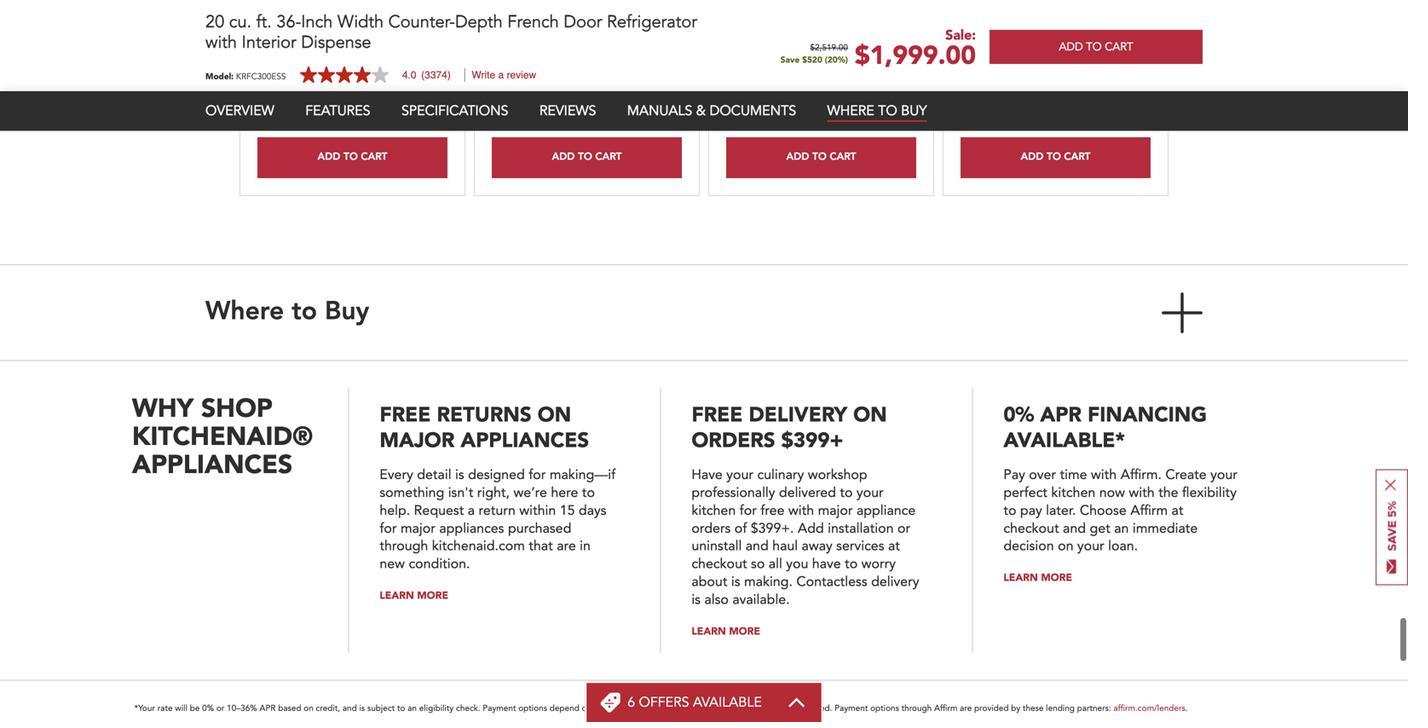 Task type: locate. For each thing, give the bounding box(es) containing it.
0 horizontal spatial a
[[468, 505, 475, 518]]

1 horizontal spatial on
[[854, 401, 888, 429]]

apr up time
[[1041, 401, 1082, 429]]

1 horizontal spatial buy
[[902, 101, 927, 120]]

1 horizontal spatial where
[[828, 101, 875, 120]]

apr
[[1041, 401, 1082, 429], [260, 705, 276, 713]]

major up installation
[[818, 505, 853, 518]]

decision
[[1004, 541, 1055, 554]]

learn down new
[[380, 589, 414, 603]]

0 horizontal spatial major
[[401, 523, 436, 536]]

0 horizontal spatial at
[[889, 541, 901, 554]]

1 add to cart from the left
[[318, 152, 388, 162]]

0% right will
[[202, 705, 214, 713]]

save left the "$520"
[[781, 54, 800, 66]]

2 horizontal spatial save
[[781, 54, 800, 66]]

learn down 'decision'
[[1004, 571, 1039, 585]]

model: inside model: kdfe204kps color: stainless steel with printshield™ finish
[[492, 9, 526, 19]]

1 horizontal spatial for
[[529, 469, 546, 483]]

2 horizontal spatial color:
[[961, 24, 990, 34]]

an up the loan.
[[1115, 523, 1130, 536]]

color: inside model: kdfe204kps color: stainless steel with printshield™ finish
[[492, 24, 521, 34]]

a up appliances in the left bottom of the page
[[468, 505, 475, 518]]

0 vertical spatial learn more
[[1004, 571, 1073, 585]]

these
[[1023, 705, 1044, 713]]

1 vertical spatial more
[[417, 589, 449, 603]]

off) inside $2,339.00 save $640.00 (27% off)
[[377, 90, 389, 101]]

with down delivered
[[789, 505, 815, 518]]

learn more down also
[[692, 625, 761, 639]]

haul
[[773, 541, 798, 554]]

1 vertical spatial a
[[468, 505, 475, 518]]

available*
[[1004, 427, 1126, 455]]

offers
[[639, 693, 690, 712]]

financing
[[1088, 401, 1208, 429]]

3 steel from the left
[[1038, 24, 1062, 34]]

about
[[692, 576, 728, 590]]

2 cart from the left
[[596, 152, 622, 162]]

save inside $1,034.00 save $205.00 (19% off)
[[537, 90, 555, 101]]

off) right (19%
[[612, 90, 624, 101]]

sale: up $2,339.00
[[258, 60, 288, 78]]

1 horizontal spatial add to cart
[[552, 152, 622, 162]]

checkout down pay
[[1004, 523, 1060, 536]]

1 horizontal spatial stainless
[[524, 24, 566, 34]]

0 horizontal spatial sale:
[[258, 60, 288, 78]]

3 cart from the left
[[830, 152, 857, 162]]

is left also
[[692, 594, 701, 608]]

0 horizontal spatial or
[[216, 705, 225, 713]]

buy
[[902, 101, 927, 120], [325, 300, 369, 326]]

stainless inside model: ksgg700ess color: stainless steel
[[290, 24, 331, 34]]

more down 'condition.'
[[417, 589, 449, 603]]

$640.00
[[323, 90, 354, 101]]

on up making—if
[[538, 401, 572, 429]]

1 vertical spatial learn
[[380, 589, 414, 603]]

on inside free returns on major appliances
[[538, 401, 572, 429]]

learn down also
[[692, 625, 726, 639]]

steel inside model: kdfe204kps color: stainless steel with printshield™ finish
[[569, 24, 593, 34]]

so
[[751, 558, 765, 572]]

learn more link for free returns on major appliances
[[380, 589, 449, 603]]

through inside every detail is designed for making—if something isn't right, we're here to help. request a return within 15 days for major appliances purchased through kitchenaid.com that are in new condition.
[[380, 541, 428, 554]]

1 vertical spatial apr
[[260, 705, 276, 713]]

0 horizontal spatial payment
[[483, 705, 516, 713]]

manuals
[[628, 101, 693, 120]]

sale: inside sale: $1,999.00
[[946, 26, 977, 45]]

2 horizontal spatial learn more link
[[1004, 571, 1073, 585]]

1 horizontal spatial are
[[961, 705, 973, 713]]

free inside free returns on major appliances
[[380, 401, 431, 429]]

within
[[520, 505, 556, 518]]

with up model: krfc300ess
[[206, 31, 237, 54]]

0 vertical spatial for
[[529, 469, 546, 483]]

dispense
[[301, 31, 371, 54]]

features link
[[306, 101, 371, 120]]

4.0 (3374)
[[402, 69, 451, 81]]

2 be from the left
[[786, 705, 796, 713]]

an
[[1115, 523, 1130, 536], [408, 705, 417, 713]]

0 vertical spatial are
[[557, 541, 576, 554]]

payment
[[732, 705, 765, 713]]

may
[[768, 705, 783, 713]]

model: up overview link
[[206, 71, 234, 82]]

checkout down uninstall
[[692, 558, 748, 572]]

0 horizontal spatial learn more link
[[380, 589, 449, 603]]

free for orders
[[692, 401, 743, 429]]

every
[[380, 469, 413, 483]]

save down 'sale: $1,699.00'
[[302, 90, 320, 101]]

counter-
[[389, 10, 455, 34]]

are left in on the bottom left of the page
[[557, 541, 576, 554]]

over
[[1030, 469, 1057, 483]]

0 horizontal spatial on
[[538, 401, 572, 429]]

learn more link down new
[[380, 589, 449, 603]]

1 horizontal spatial or
[[898, 523, 911, 536]]

learn for available*
[[1004, 571, 1039, 585]]

on for delivery
[[854, 401, 888, 429]]

2 horizontal spatial model:
[[492, 9, 526, 19]]

sale: $829.00
[[492, 60, 579, 78]]

learn more down new
[[380, 589, 449, 603]]

on right based
[[304, 705, 314, 713]]

immediate
[[1133, 523, 1199, 536]]

apr inside 0% apr financing available*
[[1041, 401, 1082, 429]]

pay
[[1021, 505, 1043, 518]]

0 horizontal spatial save
[[302, 90, 320, 101]]

learn more
[[1004, 571, 1073, 585], [380, 589, 449, 603], [692, 625, 761, 639]]

0% up pay
[[1004, 401, 1035, 429]]

add to cart down features
[[318, 152, 388, 162]]

1 horizontal spatial be
[[786, 705, 796, 713]]

affirm inside pay over time with affirm. create your perfect kitchen now with the flexibility to pay later. choose affirm at checkout and get an immediate decision on your loan.
[[1131, 505, 1169, 518]]

1 vertical spatial for
[[740, 505, 757, 518]]

for down help.
[[380, 523, 397, 536]]

2 add to cart from the left
[[552, 152, 622, 162]]

and inside pay over time with affirm. create your perfect kitchen now with the flexibility to pay later. choose affirm at checkout and get an immediate decision on your loan.
[[1064, 523, 1087, 536]]

making.
[[745, 576, 793, 590]]

model: ksgg700ess color: stainless steel
[[258, 9, 359, 34]]

checkout
[[1004, 523, 1060, 536], [692, 558, 748, 572]]

1 horizontal spatial payment
[[835, 705, 869, 713]]

$2,519.00
[[811, 44, 849, 52]]

with inside model: kdfe204kps color: stainless steel with printshield™ finish
[[596, 24, 617, 34]]

at down the
[[1172, 505, 1184, 518]]

4 add to cart button from the left
[[961, 137, 1151, 178]]

on
[[538, 401, 572, 429], [854, 401, 888, 429]]

are left provided
[[961, 705, 973, 713]]

1 vertical spatial where to buy
[[206, 300, 369, 326]]

on
[[1058, 541, 1074, 554], [304, 705, 314, 713], [582, 705, 592, 713]]

kitchen
[[1052, 487, 1096, 501], [692, 505, 736, 518]]

0 vertical spatial where to buy
[[828, 101, 927, 120]]

more down 'decision'
[[1042, 571, 1073, 585]]

stainless
[[290, 24, 331, 34], [524, 24, 566, 34], [993, 24, 1035, 34]]

more for orders
[[730, 625, 761, 639]]

days
[[579, 505, 607, 518]]

0 vertical spatial checkout
[[1004, 523, 1060, 536]]

0 horizontal spatial affirm
[[935, 705, 958, 713]]

delivery
[[749, 401, 848, 429]]

more
[[1042, 571, 1073, 585], [417, 589, 449, 603], [730, 625, 761, 639]]

why
[[132, 391, 194, 426]]

6
[[628, 693, 635, 712]]

free up have
[[692, 401, 743, 429]]

1 horizontal spatial apr
[[1041, 401, 1082, 429]]

color: right "cu."
[[258, 24, 287, 34]]

0 horizontal spatial color:
[[258, 24, 287, 34]]

payment right "check." at the left of page
[[483, 705, 516, 713]]

stainless down ksgg700ess
[[290, 24, 331, 34]]

save left $205.00
[[537, 90, 555, 101]]

2 horizontal spatial for
[[740, 505, 757, 518]]

0 horizontal spatial checkout
[[692, 558, 748, 572]]

$2,339.00 save $640.00 (27% off)
[[258, 89, 389, 101]]

1 vertical spatial affirm
[[935, 705, 958, 713]]

2 vertical spatial for
[[380, 523, 397, 536]]

0 vertical spatial more
[[1042, 571, 1073, 585]]

options left depend
[[519, 705, 548, 713]]

are inside every detail is designed for making—if something isn't right, we're here to help. request a return within 15 days for major appliances purchased through kitchenaid.com that are in new condition.
[[557, 541, 576, 554]]

through left provided
[[902, 705, 932, 713]]

1 horizontal spatial learn
[[692, 625, 726, 639]]

free
[[761, 505, 785, 518]]

model:
[[258, 9, 291, 19], [492, 9, 526, 19], [206, 71, 234, 82]]

sale: for $1,999.00
[[946, 26, 977, 45]]

also
[[705, 594, 729, 608]]

based
[[278, 705, 301, 713]]

0 horizontal spatial kitchen
[[692, 505, 736, 518]]

options
[[519, 705, 548, 713], [871, 705, 900, 713]]

help.
[[380, 505, 410, 518]]

stainless inside model: kdfe204kps color: stainless steel with printshield™ finish
[[524, 24, 566, 34]]

kitchen for orders
[[692, 505, 736, 518]]

apr left based
[[260, 705, 276, 713]]

1 horizontal spatial model:
[[258, 9, 291, 19]]

and right amount,
[[684, 705, 699, 713]]

1 vertical spatial at
[[889, 541, 901, 554]]

a left down
[[701, 705, 706, 713]]

0 vertical spatial 0%
[[1004, 401, 1035, 429]]

4 cart from the left
[[1065, 152, 1091, 162]]

be right may
[[786, 705, 796, 713]]

add to cart down 'reviews' link
[[552, 152, 622, 162]]

affirm up immediate
[[1131, 505, 1169, 518]]

2 color: from the left
[[492, 24, 521, 34]]

door
[[564, 10, 603, 34]]

the
[[1159, 487, 1179, 501]]

0 vertical spatial or
[[898, 523, 911, 536]]

manuals & documents
[[628, 101, 797, 120]]

color: stainless steel
[[961, 24, 1062, 34]]

$2,249.00 add to cart
[[961, 60, 1091, 162]]

loan.
[[1109, 541, 1139, 554]]

payment right required.
[[835, 705, 869, 713]]

1 be from the left
[[190, 705, 200, 713]]

write
[[472, 69, 496, 81]]

is inside every detail is designed for making—if something isn't right, we're here to help. request a return within 15 days for major appliances purchased through kitchenaid.com that are in new condition.
[[455, 469, 465, 483]]

an left eligibility
[[408, 705, 417, 713]]

off) for sale: $829.00
[[612, 90, 624, 101]]

stainless up $2,249.00
[[993, 24, 1035, 34]]

and down later.
[[1064, 523, 1087, 536]]

steel up add
[[1038, 24, 1062, 34]]

1 off) from the left
[[377, 90, 389, 101]]

0 horizontal spatial where
[[206, 300, 284, 326]]

close image
[[1386, 480, 1397, 491]]

affirm
[[1131, 505, 1169, 518], [935, 705, 958, 713]]

with inside the 20 cu. ft. 36-inch width counter-depth french door refrigerator with interior dispense
[[206, 31, 237, 54]]

depend
[[550, 705, 580, 713]]

is
[[455, 469, 465, 483], [732, 576, 741, 590], [692, 594, 701, 608], [359, 705, 365, 713]]

2 horizontal spatial stainless
[[993, 24, 1035, 34]]

1 color: from the left
[[258, 24, 287, 34]]

to inside $2,249.00 add to cart
[[1047, 152, 1062, 162]]

color: up finish
[[492, 24, 521, 34]]

1 vertical spatial learn more
[[380, 589, 449, 603]]

2 horizontal spatial more
[[1042, 571, 1073, 585]]

choose
[[1081, 505, 1127, 518]]

learn for major
[[380, 589, 414, 603]]

purchase
[[614, 705, 648, 713]]

2 free from the left
[[692, 401, 743, 429]]

2 steel from the left
[[569, 24, 593, 34]]

learn more link
[[1004, 571, 1073, 585], [380, 589, 449, 603], [692, 625, 761, 639]]

1 on from the left
[[538, 401, 572, 429]]

0% inside 0% apr financing available*
[[1004, 401, 1035, 429]]

0 horizontal spatial 0%
[[202, 705, 214, 713]]

1 horizontal spatial major
[[818, 505, 853, 518]]

1 stainless from the left
[[290, 24, 331, 34]]

with down affirm.
[[1130, 487, 1155, 501]]

with left printshield™
[[596, 24, 617, 34]]

1 horizontal spatial kitchen
[[1052, 487, 1096, 501]]

0 horizontal spatial more
[[417, 589, 449, 603]]

2 off) from the left
[[612, 90, 624, 101]]

stainless down kdfe204kps
[[524, 24, 566, 34]]

checkout inside pay over time with affirm. create your perfect kitchen now with the flexibility to pay later. choose affirm at checkout and get an immediate decision on your loan.
[[1004, 523, 1060, 536]]

where to buy
[[828, 101, 927, 120], [206, 300, 369, 326]]

more for major
[[417, 589, 449, 603]]

delivered
[[779, 487, 837, 501]]

2 vertical spatial learn more
[[692, 625, 761, 639]]

2 horizontal spatial learn
[[1004, 571, 1039, 585]]

major down request
[[401, 523, 436, 536]]

1 vertical spatial learn more link
[[380, 589, 449, 603]]

$3,599.00 add to cart
[[727, 60, 857, 162]]

add inside have your culinary workshop professionally delivered to your kitchen for free with major appliance orders of $399+. add installation or uninstall and haul away services at checkout so all you have to worry about is making. contactless delivery is also available.
[[798, 523, 825, 536]]

ft.
[[256, 10, 272, 34]]

0 vertical spatial kitchen
[[1052, 487, 1096, 501]]

15
[[560, 505, 575, 518]]

color:
[[258, 24, 287, 34], [492, 24, 521, 34], [961, 24, 990, 34]]

model: up interior
[[258, 9, 291, 19]]

learn more for orders
[[692, 625, 761, 639]]

0 horizontal spatial learn
[[380, 589, 414, 603]]

stainless for $1,699.00
[[290, 24, 331, 34]]

1 horizontal spatial off)
[[612, 90, 624, 101]]

0 horizontal spatial through
[[380, 541, 428, 554]]

have
[[813, 558, 841, 572]]

1 vertical spatial buy
[[325, 300, 369, 326]]

model: inside model: ksgg700ess color: stainless steel
[[258, 9, 291, 19]]

model: up finish
[[492, 9, 526, 19]]

steel for sale: $829.00
[[569, 24, 593, 34]]

add inside $3,599.00 add to cart
[[787, 152, 810, 162]]

sale: down finish
[[492, 60, 523, 78]]

steel inside model: ksgg700ess color: stainless steel
[[334, 24, 359, 34]]

or down appliance
[[898, 523, 911, 536]]

learn more link down also
[[692, 625, 761, 639]]

36-
[[277, 10, 301, 34]]

2 horizontal spatial a
[[701, 705, 706, 713]]

1 horizontal spatial sale:
[[492, 60, 523, 78]]

0 horizontal spatial off)
[[377, 90, 389, 101]]

at up worry at right bottom
[[889, 541, 901, 554]]

on right depend
[[582, 705, 592, 713]]

free for major
[[380, 401, 431, 429]]

checkout inside have your culinary workshop professionally delivered to your kitchen for free with major appliance orders of $399+. add installation or uninstall and haul away services at checkout so all you have to worry about is making. contactless delivery is also available.
[[692, 558, 748, 572]]

$1,034.00
[[492, 89, 530, 101]]

steel down kdfe204kps
[[569, 24, 593, 34]]

a right write
[[498, 69, 504, 81]]

on inside pay over time with affirm. create your perfect kitchen now with the flexibility to pay later. choose affirm at checkout and get an immediate decision on your loan.
[[1058, 541, 1074, 554]]

learn more for major
[[380, 589, 449, 603]]

steel down ksgg700ess
[[334, 24, 359, 34]]

kitchen inside pay over time with affirm. create your perfect kitchen now with the flexibility to pay later. choose affirm at checkout and get an immediate decision on your loan.
[[1052, 487, 1096, 501]]

affirm left provided
[[935, 705, 958, 713]]

0 horizontal spatial add to cart
[[318, 152, 388, 162]]

model: for sale: $829.00
[[492, 9, 526, 19]]

1 vertical spatial kitchen
[[692, 505, 736, 518]]

2 vertical spatial a
[[701, 705, 706, 713]]

1 vertical spatial major
[[401, 523, 436, 536]]

on inside free delivery on orders $399+
[[854, 401, 888, 429]]

color: up $2,249.00
[[961, 24, 990, 34]]

0 horizontal spatial appliances
[[132, 448, 293, 483]]

learn more down 'decision'
[[1004, 571, 1073, 585]]

free returns on major appliances
[[380, 401, 589, 455]]

that
[[529, 541, 553, 554]]

0 vertical spatial affirm
[[1131, 505, 1169, 518]]

and up so
[[746, 541, 769, 554]]

add to cart for sale: $829.00
[[552, 152, 622, 162]]

1 horizontal spatial color:
[[492, 24, 521, 34]]

1 cart from the left
[[361, 152, 388, 162]]

0 vertical spatial major
[[818, 505, 853, 518]]

color: inside model: ksgg700ess color: stainless steel
[[258, 24, 287, 34]]

1 horizontal spatial free
[[692, 401, 743, 429]]

6 offers available
[[628, 693, 762, 712]]

to inside $3,599.00 add to cart
[[813, 152, 827, 162]]

kitchen inside have your culinary workshop professionally delivered to your kitchen for free with major appliance orders of $399+. add installation or uninstall and haul away services at checkout so all you have to worry about is making. contactless delivery is also available.
[[692, 505, 736, 518]]

options right required.
[[871, 705, 900, 713]]

learn more link down 'decision'
[[1004, 571, 1073, 585]]

1 horizontal spatial 0%
[[1004, 401, 1035, 429]]

kitchenaid.com
[[432, 541, 525, 554]]

2 horizontal spatial steel
[[1038, 24, 1062, 34]]

appliances down shop
[[132, 448, 293, 483]]

depth
[[455, 10, 503, 34]]

be right will
[[190, 705, 200, 713]]

chevron icon image
[[788, 698, 807, 708]]

for inside have your culinary workshop professionally delivered to your kitchen for free with major appliance orders of $399+. add installation or uninstall and haul away services at checkout so all you have to worry about is making. contactless delivery is also available.
[[740, 505, 757, 518]]

1 horizontal spatial affirm
[[1131, 505, 1169, 518]]

with up now
[[1092, 469, 1117, 483]]

save inside $2,339.00 save $640.00 (27% off)
[[302, 90, 320, 101]]

3 stainless from the left
[[993, 24, 1035, 34]]

are
[[557, 541, 576, 554], [961, 705, 973, 713]]

is up the isn't
[[455, 469, 465, 483]]

for up we're
[[529, 469, 546, 483]]

0 horizontal spatial for
[[380, 523, 397, 536]]

0 vertical spatial a
[[498, 69, 504, 81]]

1 free from the left
[[380, 401, 431, 429]]

0 horizontal spatial an
[[408, 705, 417, 713]]

major inside have your culinary workshop professionally delivered to your kitchen for free with major appliance orders of $399+. add installation or uninstall and haul away services at checkout so all you have to worry about is making. contactless delivery is also available.
[[818, 505, 853, 518]]

or left 10–36%
[[216, 705, 225, 713]]

and inside have your culinary workshop professionally delivered to your kitchen for free with major appliance orders of $399+. add installation or uninstall and haul away services at checkout so all you have to worry about is making. contactless delivery is also available.
[[746, 541, 769, 554]]

2 vertical spatial learn
[[692, 625, 726, 639]]

more down available.
[[730, 625, 761, 639]]

delivery
[[872, 576, 920, 590]]

0 horizontal spatial stainless
[[290, 24, 331, 34]]

sale: up $2,249.00
[[946, 26, 977, 45]]

1 horizontal spatial an
[[1115, 523, 1130, 536]]

1 horizontal spatial at
[[1172, 505, 1184, 518]]

here
[[551, 487, 579, 501]]

through up new
[[380, 541, 428, 554]]

heading
[[628, 693, 762, 712]]

2 stainless from the left
[[524, 24, 566, 34]]

off) inside $1,034.00 save $205.00 (19% off)
[[612, 90, 624, 101]]

1 steel from the left
[[334, 24, 359, 34]]

2 add to cart button from the left
[[492, 137, 682, 178]]

on right $399+
[[854, 401, 888, 429]]

2 horizontal spatial on
[[1058, 541, 1074, 554]]

on down later.
[[1058, 541, 1074, 554]]

model: kdfe204kps color: stainless steel with printshield™ finish
[[492, 9, 682, 48]]

appliances up designed
[[461, 427, 589, 455]]

learn more link for 0% apr financing available*
[[1004, 571, 1073, 585]]

for up of
[[740, 505, 757, 518]]

free inside free delivery on orders $399+
[[692, 401, 743, 429]]

by
[[1012, 705, 1021, 713]]

2 on from the left
[[854, 401, 888, 429]]

kitchen down time
[[1052, 487, 1096, 501]]

at inside have your culinary workshop professionally delivered to your kitchen for free with major appliance orders of $399+. add installation or uninstall and haul away services at checkout so all you have to worry about is making. contactless delivery is also available.
[[889, 541, 901, 554]]

return
[[479, 505, 516, 518]]

1 horizontal spatial checkout
[[1004, 523, 1060, 536]]

off) right (27%
[[377, 90, 389, 101]]

interior
[[242, 31, 297, 54]]

at
[[1172, 505, 1184, 518], [889, 541, 901, 554]]

free up every
[[380, 401, 431, 429]]

0 vertical spatial apr
[[1041, 401, 1082, 429]]

heading containing 6
[[628, 693, 762, 712]]

kitchen up orders
[[692, 505, 736, 518]]

your up flexibility
[[1211, 469, 1238, 483]]

$2,339.00
[[258, 89, 296, 101]]



Task type: vqa. For each thing, say whether or not it's contained in the screenshot.
second Yes · 0 from the top of the page
no



Task type: describe. For each thing, give the bounding box(es) containing it.
1 vertical spatial are
[[961, 705, 973, 713]]

0 horizontal spatial apr
[[260, 705, 276, 713]]

3 add to cart button from the left
[[727, 137, 917, 178]]

major
[[380, 427, 455, 455]]

width
[[338, 10, 384, 34]]

$399+
[[782, 427, 844, 455]]

your up professionally
[[727, 469, 754, 483]]

write a review button
[[472, 69, 537, 81]]

in
[[580, 541, 591, 554]]

manuals & documents link
[[628, 101, 797, 120]]

0 horizontal spatial where to buy
[[206, 300, 369, 326]]

appliances inside free returns on major appliances
[[461, 427, 589, 455]]

to
[[1087, 39, 1102, 55]]

steel for sale: $1,699.00
[[334, 24, 359, 34]]

an inside pay over time with affirm. create your perfect kitchen now with the flexibility to pay later. choose affirm at checkout and get an immediate decision on your loan.
[[1115, 523, 1130, 536]]

$1,699.00
[[292, 60, 357, 78]]

have your culinary workshop professionally delivered to your kitchen for free with major appliance orders of $399+. add installation or uninstall and haul away services at checkout so all you have to worry about is making. contactless delivery is also available.
[[692, 469, 920, 608]]

free delivery on orders $399+
[[692, 401, 888, 455]]

your left 'purchase'
[[594, 705, 611, 713]]

cart inside $2,249.00 add to cart
[[1065, 152, 1091, 162]]

have
[[692, 469, 723, 483]]

1 horizontal spatial where to buy
[[828, 101, 927, 120]]

color: for sale: $829.00
[[492, 24, 521, 34]]

major inside every detail is designed for making—if something isn't right, we're here to help. request a return within 15 days for major appliances purchased through kitchenaid.com that are in new condition.
[[401, 523, 436, 536]]

1 vertical spatial an
[[408, 705, 417, 713]]

finish
[[492, 38, 520, 48]]

$520
[[803, 54, 823, 66]]

eligibility
[[419, 705, 454, 713]]

(20%)
[[825, 54, 849, 66]]

your down get
[[1078, 541, 1105, 554]]

appliances
[[440, 523, 504, 536]]

required.
[[798, 705, 833, 713]]

pay over time with affirm. create your perfect kitchen now with the flexibility to pay later. choose affirm at checkout and get an immediate decision on your loan.
[[1004, 469, 1238, 554]]

1 vertical spatial or
[[216, 705, 225, 713]]

20
[[206, 10, 225, 34]]

partners:
[[1078, 705, 1112, 713]]

affirm.com/lenders link
[[1114, 705, 1186, 713]]

add inside $2,249.00 add to cart
[[1021, 152, 1044, 162]]

1 horizontal spatial on
[[582, 705, 592, 713]]

$1,034.00 save $205.00 (19% off)
[[492, 89, 624, 101]]

$1,999.00
[[855, 38, 977, 73]]

of
[[735, 523, 747, 536]]

rate
[[158, 705, 173, 713]]

&
[[697, 101, 706, 120]]

2 payment from the left
[[835, 705, 869, 713]]

add to cart button
[[990, 30, 1203, 64]]

more for available*
[[1042, 571, 1073, 585]]

request
[[414, 505, 464, 518]]

appliances inside why shop kitchenaid® appliances
[[132, 448, 293, 483]]

new
[[380, 558, 405, 572]]

$399+.
[[751, 523, 794, 536]]

0 horizontal spatial model:
[[206, 71, 234, 82]]

write a review
[[472, 69, 537, 81]]

model: krfc300ess
[[206, 71, 286, 82]]

reviews link
[[540, 101, 596, 120]]

learn for orders
[[692, 625, 726, 639]]

1 payment from the left
[[483, 705, 516, 713]]

or inside have your culinary workshop professionally delivered to your kitchen for free with major appliance orders of $399+. add installation or uninstall and haul away services at checkout so all you have to worry about is making. contactless delivery is also available.
[[898, 523, 911, 536]]

(19%
[[590, 90, 609, 101]]

stainless for $829.00
[[524, 24, 566, 34]]

save for sale: $1,699.00
[[302, 90, 320, 101]]

save for sale: $829.00
[[537, 90, 555, 101]]

every detail is designed for making—if something isn't right, we're here to help. request a return within 15 days for major appliances purchased through kitchenaid.com that are in new condition.
[[380, 469, 616, 572]]

is right about
[[732, 576, 741, 590]]

3 color: from the left
[[961, 24, 990, 34]]

0 horizontal spatial on
[[304, 705, 314, 713]]

purchased
[[508, 523, 572, 536]]

4.0
[[402, 69, 417, 81]]

later.
[[1047, 505, 1077, 518]]

flexibility
[[1183, 487, 1237, 501]]

sale: for $1,699.00
[[258, 60, 288, 78]]

1 vertical spatial through
[[902, 705, 932, 713]]

specifications link
[[402, 101, 509, 120]]

*your rate will be 0% or 10–36% apr based on credit, and is subject to an eligibility check. payment options depend on your purchase amount, and a down payment may be required. payment options through affirm are provided by these lending partners: affirm.com/lenders .
[[134, 705, 1189, 713]]

why shop kitchenaid® appliances
[[132, 391, 313, 483]]

review
[[507, 69, 537, 81]]

create
[[1166, 469, 1207, 483]]

20 cu. ft. 36-inch width counter-depth french door refrigerator with interior dispense
[[206, 10, 698, 54]]

reviews
[[540, 101, 596, 120]]

add to cart for sale: $1,699.00
[[318, 152, 388, 162]]

your up appliance
[[857, 487, 884, 501]]

10–36%
[[227, 705, 257, 713]]

add
[[1060, 39, 1084, 55]]

detail
[[417, 469, 452, 483]]

provided
[[975, 705, 1009, 713]]

kitchen for available*
[[1052, 487, 1096, 501]]

1 horizontal spatial a
[[498, 69, 504, 81]]

off) for sale: $1,699.00
[[377, 90, 389, 101]]

down
[[708, 705, 729, 713]]

on for returns
[[538, 401, 572, 429]]

affirm.
[[1121, 469, 1162, 483]]

available.
[[733, 594, 790, 608]]

away
[[802, 541, 833, 554]]

promo tag image
[[601, 693, 621, 713]]

time
[[1061, 469, 1088, 483]]

learn more for available*
[[1004, 571, 1073, 585]]

is left subject at bottom
[[359, 705, 365, 713]]

orders
[[692, 523, 731, 536]]

at inside pay over time with affirm. create your perfect kitchen now with the flexibility to pay later. choose affirm at checkout and get an immediate decision on your loan.
[[1172, 505, 1184, 518]]

to inside pay over time with affirm. create your perfect kitchen now with the flexibility to pay later. choose affirm at checkout and get an immediate decision on your loan.
[[1004, 505, 1017, 518]]

0 vertical spatial where
[[828, 101, 875, 120]]

orders
[[692, 427, 776, 455]]

model: for sale: $1,699.00
[[258, 9, 291, 19]]

cart inside $3,599.00 add to cart
[[830, 152, 857, 162]]

with inside have your culinary workshop professionally delivered to your kitchen for free with major appliance orders of $399+. add installation or uninstall and haul away services at checkout so all you have to worry about is making. contactless delivery is also available.
[[789, 505, 815, 518]]

$2,519.00 save $520 (20%)
[[781, 44, 849, 66]]

and right credit,
[[343, 705, 357, 713]]

1 vertical spatial where
[[206, 300, 284, 326]]

sale: for $829.00
[[492, 60, 523, 78]]

learn more link for free delivery on orders $399+
[[692, 625, 761, 639]]

refrigerator
[[607, 10, 698, 34]]

condition.
[[409, 558, 470, 572]]

a inside every detail is designed for making—if something isn't right, we're here to help. request a return within 15 days for major appliances purchased through kitchenaid.com that are in new condition.
[[468, 505, 475, 518]]

$829.00
[[527, 60, 579, 78]]

credit,
[[316, 705, 340, 713]]

.
[[1186, 705, 1189, 713]]

1 add to cart button from the left
[[258, 137, 448, 178]]

2 options from the left
[[871, 705, 900, 713]]

1 options from the left
[[519, 705, 548, 713]]

professionally
[[692, 487, 776, 501]]

to inside every detail is designed for making—if something isn't right, we're here to help. request a return within 15 days for major appliances purchased through kitchenaid.com that are in new condition.
[[582, 487, 595, 501]]

you
[[787, 558, 809, 572]]

*your
[[134, 705, 155, 713]]

overview link
[[206, 101, 274, 120]]

add to cart
[[1060, 39, 1134, 55]]

save inside the '$2,519.00 save $520 (20%)'
[[781, 54, 800, 66]]

1 vertical spatial 0%
[[202, 705, 214, 713]]

color: for sale: $1,699.00
[[258, 24, 287, 34]]

(27%
[[356, 90, 375, 101]]

right,
[[477, 487, 510, 501]]

we're
[[514, 487, 547, 501]]

0 horizontal spatial buy
[[325, 300, 369, 326]]

all
[[769, 558, 783, 572]]

workshop
[[808, 469, 868, 483]]



